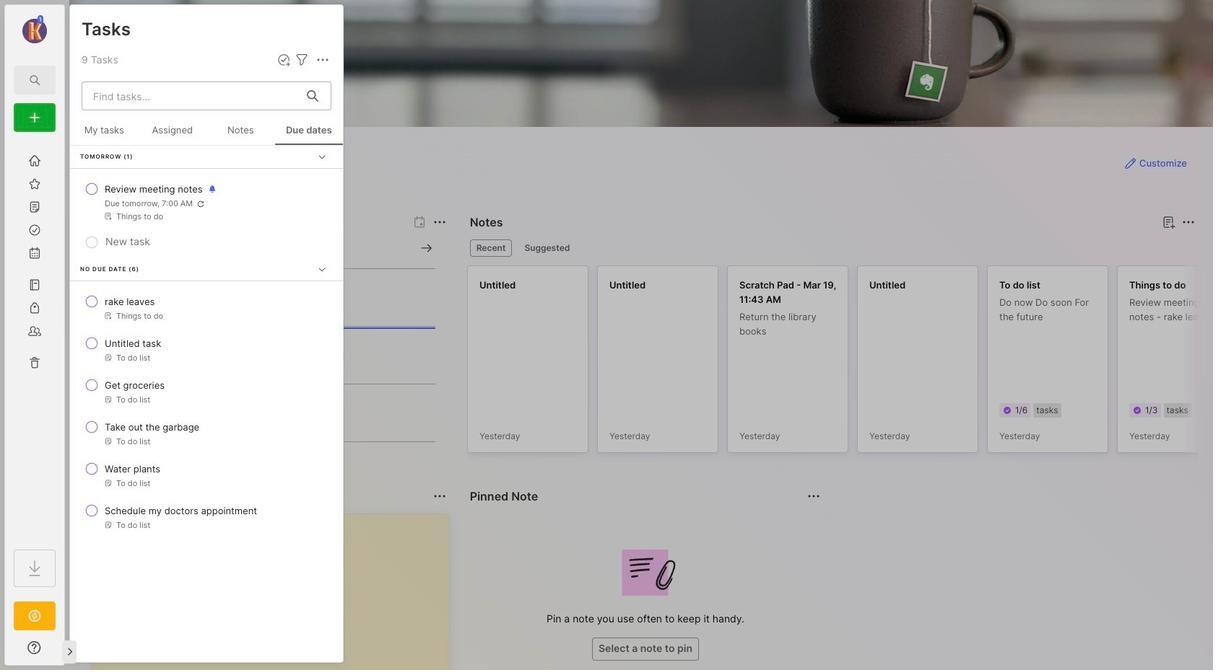 Task type: locate. For each thing, give the bounding box(es) containing it.
upgrade image
[[26, 608, 43, 625]]

tree
[[5, 141, 64, 537]]

tab list
[[470, 240, 1193, 257]]

home image
[[27, 154, 42, 168]]

edit search image
[[26, 71, 43, 89]]

take out the garbage 3 cell
[[105, 420, 199, 435]]

row
[[76, 176, 337, 228], [76, 289, 337, 328], [76, 331, 337, 370], [76, 373, 337, 412], [76, 415, 337, 454], [76, 456, 337, 495], [76, 498, 337, 537]]

Find tasks… text field
[[84, 84, 298, 108]]

2 row from the top
[[76, 289, 337, 328]]

1 horizontal spatial tab
[[518, 240, 577, 257]]

collapse 05_nodate image
[[315, 262, 329, 277]]

row group
[[70, 146, 343, 550], [467, 266, 1213, 462]]

tab
[[470, 240, 512, 257], [518, 240, 577, 257]]

3 row from the top
[[76, 331, 337, 370]]

get groceries 2 cell
[[105, 378, 165, 393]]

0 horizontal spatial tab
[[470, 240, 512, 257]]

7 row from the top
[[76, 498, 337, 537]]

Filter tasks field
[[293, 51, 311, 69]]

main element
[[0, 0, 69, 671]]

untitled task 1 cell
[[105, 337, 161, 351]]

6 row from the top
[[76, 456, 337, 495]]



Task type: vqa. For each thing, say whether or not it's contained in the screenshot.
Edit search "image"
yes



Task type: describe. For each thing, give the bounding box(es) containing it.
More actions and view options field
[[311, 51, 331, 69]]

rake leaves 0 cell
[[105, 295, 155, 309]]

schedule my doctors appointment 5 cell
[[105, 504, 257, 519]]

5 row from the top
[[76, 415, 337, 454]]

Start writing… text field
[[105, 515, 448, 671]]

click to expand image
[[63, 644, 74, 662]]

filter tasks image
[[293, 51, 311, 69]]

tree inside main element
[[5, 141, 64, 537]]

1 row from the top
[[76, 176, 337, 228]]

WHAT'S NEW field
[[5, 637, 64, 660]]

0 horizontal spatial row group
[[70, 146, 343, 550]]

Account field
[[5, 14, 64, 45]]

4 row from the top
[[76, 373, 337, 412]]

collapse 02_tomorrow image
[[315, 150, 329, 164]]

water plants 4 cell
[[105, 462, 160, 477]]

new task image
[[277, 53, 291, 67]]

2 tab from the left
[[518, 240, 577, 257]]

review meeting notes 0 cell
[[105, 182, 203, 196]]

more actions and view options image
[[314, 51, 331, 69]]

1 tab from the left
[[470, 240, 512, 257]]

1 horizontal spatial row group
[[467, 266, 1213, 462]]



